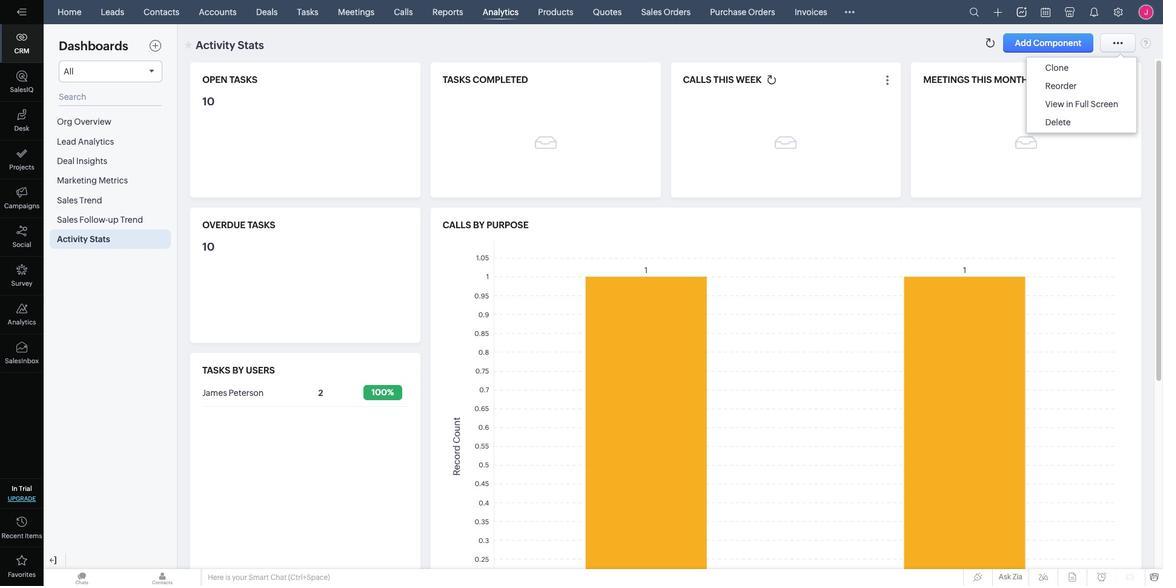 Task type: locate. For each thing, give the bounding box(es) containing it.
items
[[25, 533, 42, 540]]

survey
[[11, 280, 32, 287]]

purchase orders
[[710, 7, 775, 17]]

deals
[[256, 7, 278, 17]]

contacts image
[[124, 570, 201, 587]]

home link
[[53, 0, 86, 24]]

home
[[58, 7, 82, 17]]

desk link
[[0, 102, 44, 141]]

orders
[[664, 7, 691, 17], [748, 7, 775, 17]]

zia
[[1013, 573, 1023, 582]]

calls link
[[389, 0, 418, 24]]

contacts link
[[139, 0, 184, 24]]

recent
[[2, 533, 24, 540]]

analytics link down survey
[[0, 296, 44, 334]]

invoices
[[795, 7, 828, 17]]

is
[[225, 574, 231, 582]]

analytics up salesinbox link
[[8, 319, 36, 326]]

0 horizontal spatial analytics link
[[0, 296, 44, 334]]

smart
[[249, 574, 269, 582]]

orders right the purchase
[[748, 7, 775, 17]]

analytics link right "reports" link at left top
[[478, 0, 524, 24]]

desk
[[14, 125, 29, 132]]

orders for sales orders
[[664, 7, 691, 17]]

chat
[[270, 574, 287, 582]]

marketplace image
[[1065, 7, 1075, 17]]

1 orders from the left
[[664, 7, 691, 17]]

0 horizontal spatial orders
[[664, 7, 691, 17]]

analytics
[[483, 7, 519, 17], [8, 319, 36, 326]]

orders right sales
[[664, 7, 691, 17]]

projects
[[9, 164, 34, 171]]

here is your smart chat (ctrl+space)
[[208, 574, 330, 582]]

quotes link
[[588, 0, 627, 24]]

search image
[[970, 7, 979, 17]]

tasks link
[[292, 0, 323, 24]]

trial
[[19, 485, 32, 493]]

salesiq
[[10, 86, 34, 93]]

salesinbox
[[5, 357, 39, 365]]

1 horizontal spatial analytics link
[[478, 0, 524, 24]]

ask
[[999, 573, 1011, 582]]

0 horizontal spatial analytics
[[8, 319, 36, 326]]

0 vertical spatial analytics link
[[478, 0, 524, 24]]

0 vertical spatial analytics
[[483, 7, 519, 17]]

accounts
[[199, 7, 237, 17]]

1 horizontal spatial orders
[[748, 7, 775, 17]]

deals link
[[251, 0, 283, 24]]

2 orders from the left
[[748, 7, 775, 17]]

orders inside sales orders link
[[664, 7, 691, 17]]

analytics link
[[478, 0, 524, 24], [0, 296, 44, 334]]

orders inside purchase orders link
[[748, 7, 775, 17]]

products link
[[533, 0, 578, 24]]

1 vertical spatial analytics link
[[0, 296, 44, 334]]

orders for purchase orders
[[748, 7, 775, 17]]

upgrade
[[8, 496, 36, 502]]

configure settings image
[[1114, 7, 1123, 17]]

sales
[[641, 7, 662, 17]]

purchase orders link
[[705, 0, 780, 24]]

in trial upgrade
[[8, 485, 36, 502]]

analytics right "reports" link at left top
[[483, 7, 519, 17]]

calendar image
[[1041, 7, 1051, 17]]

survey link
[[0, 257, 44, 296]]

purchase
[[710, 7, 747, 17]]

quotes
[[593, 7, 622, 17]]

salesiq link
[[0, 63, 44, 102]]

tasks
[[297, 7, 319, 17]]



Task type: describe. For each thing, give the bounding box(es) containing it.
favorites
[[8, 571, 36, 579]]

crm link
[[0, 24, 44, 63]]

campaigns
[[4, 202, 40, 210]]

1 horizontal spatial analytics
[[483, 7, 519, 17]]

meetings link
[[333, 0, 379, 24]]

sales orders
[[641, 7, 691, 17]]

calls
[[394, 7, 413, 17]]

chats image
[[44, 570, 120, 587]]

reports
[[432, 7, 463, 17]]

ask zia
[[999, 573, 1023, 582]]

social
[[12, 241, 31, 248]]

leads link
[[96, 0, 129, 24]]

social link
[[0, 218, 44, 257]]

leads
[[101, 7, 124, 17]]

in
[[12, 485, 18, 493]]

reports link
[[428, 0, 468, 24]]

projects link
[[0, 141, 44, 179]]

quick actions image
[[994, 8, 1002, 17]]

here
[[208, 574, 224, 582]]

sales orders link
[[636, 0, 696, 24]]

notifications image
[[1089, 7, 1099, 17]]

products
[[538, 7, 574, 17]]

invoices link
[[790, 0, 832, 24]]

contacts
[[144, 7, 179, 17]]

campaigns link
[[0, 179, 44, 218]]

1 vertical spatial analytics
[[8, 319, 36, 326]]

sales motivator image
[[1017, 7, 1027, 17]]

recent items
[[2, 533, 42, 540]]

(ctrl+space)
[[288, 574, 330, 582]]

your
[[232, 574, 247, 582]]

accounts link
[[194, 0, 242, 24]]

meetings
[[338, 7, 375, 17]]

crm
[[14, 47, 29, 55]]

salesinbox link
[[0, 334, 44, 373]]



